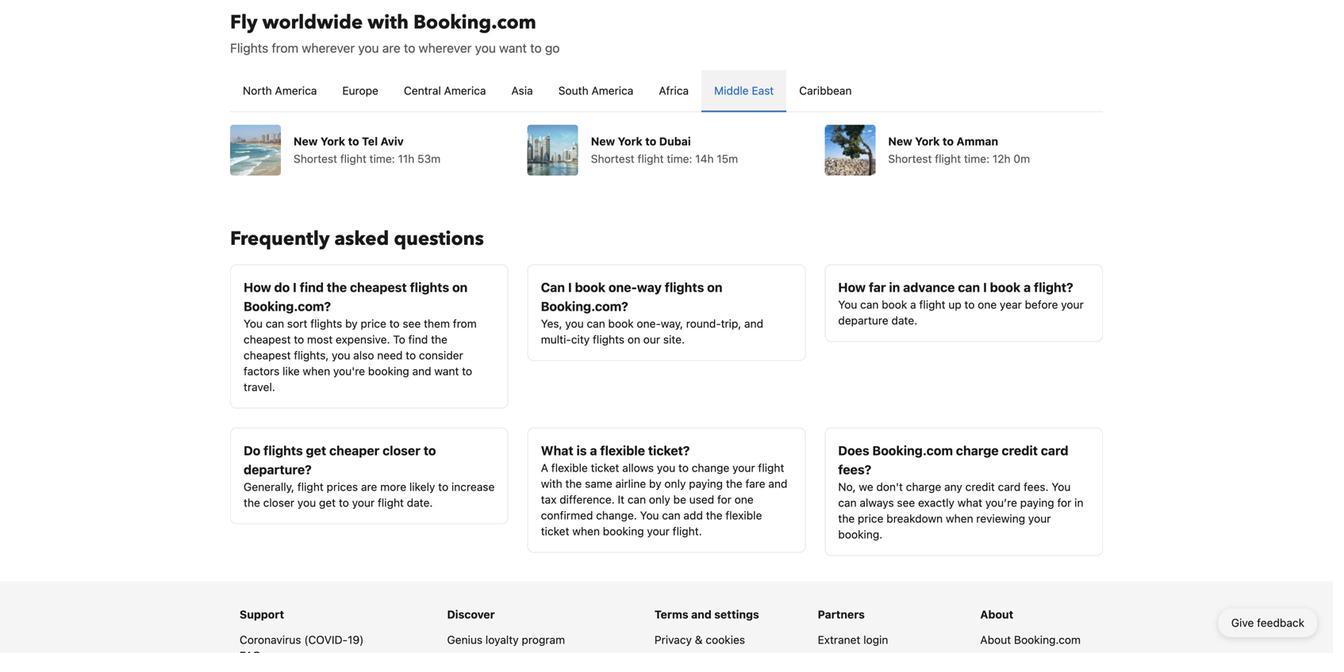 Task type: locate. For each thing, give the bounding box(es) containing it.
3 shortest from the left
[[888, 152, 932, 165]]

0 horizontal spatial from
[[272, 40, 298, 56]]

1 horizontal spatial a
[[910, 298, 916, 311]]

america for south america
[[591, 84, 633, 97]]

flight up fare
[[758, 462, 784, 475]]

0 horizontal spatial with
[[368, 10, 409, 36]]

1 i from the left
[[293, 280, 297, 295]]

you inside does booking.com charge credit card fees? no, we don't charge any credit card fees. you can always see exactly what you're paying for in the price breakdown when reviewing your booking.
[[1052, 481, 1071, 494]]

can inside does booking.com charge credit card fees? no, we don't charge any credit card fees. you can always see exactly what you're paying for in the price breakdown when reviewing your booking.
[[838, 497, 857, 510]]

yes,
[[541, 317, 562, 330]]

1 horizontal spatial see
[[897, 497, 915, 510]]

to inside new york to amman shortest flight time: 12h 0m
[[943, 135, 954, 148]]

3 time: from the left
[[964, 152, 990, 165]]

only
[[664, 478, 686, 491], [649, 494, 670, 507]]

flexible down fare
[[725, 509, 762, 523]]

add
[[683, 509, 703, 523]]

1 vertical spatial credit
[[965, 481, 995, 494]]

0 vertical spatial credit
[[1002, 444, 1038, 459]]

booking
[[368, 365, 409, 378], [603, 525, 644, 538]]

1 horizontal spatial booking.com
[[872, 444, 953, 459]]

ticket up "same"
[[591, 462, 619, 475]]

0 vertical spatial booking
[[368, 365, 409, 378]]

see up to
[[403, 317, 421, 330]]

1 booking.com? from the left
[[244, 299, 331, 314]]

paying down fees.
[[1020, 497, 1054, 510]]

1 horizontal spatial for
[[1057, 497, 1071, 510]]

1 vertical spatial about
[[980, 634, 1011, 647]]

0 horizontal spatial are
[[361, 481, 377, 494]]

with up tax
[[541, 478, 562, 491]]

time: inside new york to amman shortest flight time: 12h 0m
[[964, 152, 990, 165]]

shortest right new york to amman image
[[888, 152, 932, 165]]

0 horizontal spatial time:
[[369, 152, 395, 165]]

paying up used
[[689, 478, 723, 491]]

1 horizontal spatial time:
[[667, 152, 692, 165]]

see up breakdown
[[897, 497, 915, 510]]

extranet login link
[[818, 634, 888, 647]]

0 horizontal spatial one
[[734, 494, 754, 507]]

i right advance
[[983, 280, 987, 295]]

1 horizontal spatial with
[[541, 478, 562, 491]]

new york to amman shortest flight time: 12h 0m
[[888, 135, 1030, 165]]

book right can
[[575, 280, 606, 295]]

new york to dubai image
[[527, 125, 578, 176]]

tab list
[[230, 70, 1103, 113]]

i right can
[[568, 280, 572, 295]]

find right to
[[408, 333, 428, 346]]

0 horizontal spatial shortest
[[294, 152, 337, 165]]

15m
[[717, 152, 738, 165]]

you up you're
[[332, 349, 350, 362]]

credit up what
[[965, 481, 995, 494]]

flight inside new york to tel aviv shortest flight time: 11h 53m
[[340, 152, 366, 165]]

genius loyalty program
[[447, 634, 565, 647]]

coronavirus (covid-19) faqs
[[240, 634, 364, 654]]

fare
[[745, 478, 765, 491]]

0 vertical spatial card
[[1041, 444, 1068, 459]]

and inside what is a flexible ticket? a flexible ticket allows you to change your flight with the same airline by only paying the fare and tax difference. it can only be used for one confirmed change. you can add the flexible ticket when booking your flight.
[[768, 478, 787, 491]]

2 shortest from the left
[[591, 152, 635, 165]]

1 vertical spatial flexible
[[551, 462, 588, 475]]

1 horizontal spatial america
[[444, 84, 486, 97]]

how inside "how far in advance can i book a flight? you can book a flight up to one year before your departure date."
[[838, 280, 866, 295]]

booking inside what is a flexible ticket? a flexible ticket allows you to change your flight with the same airline by only paying the fare and tax difference. it can only be used for one confirmed change. you can add the flexible ticket when booking your flight.
[[603, 525, 644, 538]]

on left 'our'
[[627, 333, 640, 346]]

when down what
[[946, 513, 973, 526]]

0 vertical spatial one-
[[609, 280, 637, 295]]

middle
[[714, 84, 749, 97]]

time:
[[369, 152, 395, 165], [667, 152, 692, 165], [964, 152, 990, 165]]

new inside new york to dubai shortest flight time: 14h 15m
[[591, 135, 615, 148]]

login
[[863, 634, 888, 647]]

1 horizontal spatial how
[[838, 280, 866, 295]]

shortest right new york to dubai image
[[591, 152, 635, 165]]

2 horizontal spatial new
[[888, 135, 912, 148]]

0 vertical spatial in
[[889, 280, 900, 295]]

by inside what is a flexible ticket? a flexible ticket allows you to change your flight with the same airline by only paying the fare and tax difference. it can only be used for one confirmed change. you can add the flexible ticket when booking your flight.
[[649, 478, 661, 491]]

2 time: from the left
[[667, 152, 692, 165]]

0 vertical spatial with
[[368, 10, 409, 36]]

0 horizontal spatial booking.com
[[413, 10, 536, 36]]

to inside new york to tel aviv shortest flight time: 11h 53m
[[348, 135, 359, 148]]

time: for shortest flight time: 14h 15m
[[667, 152, 692, 165]]

flights up most
[[310, 317, 342, 330]]

0 vertical spatial paying
[[689, 478, 723, 491]]

used
[[689, 494, 714, 507]]

when down confirmed
[[572, 525, 600, 538]]

to left "amman"
[[943, 135, 954, 148]]

get down prices
[[319, 497, 336, 510]]

the inside does booking.com charge credit card fees? no, we don't charge any credit card fees. you can always see exactly what you're paying for in the price breakdown when reviewing your booking.
[[838, 513, 855, 526]]

from inside fly worldwide with booking.com flights from wherever you are to wherever you want to go
[[272, 40, 298, 56]]

0 vertical spatial price
[[361, 317, 386, 330]]

book
[[575, 280, 606, 295], [990, 280, 1021, 295], [882, 298, 907, 311], [608, 317, 634, 330]]

york inside new york to tel aviv shortest flight time: 11h 53m
[[320, 135, 345, 148]]

booking.com? inside how do i find the cheapest flights on booking.com? you can sort flights by price to see them from cheapest to most expensive. to find the cheapest flights, you also need to consider factors like when you're booking and want to travel.
[[244, 299, 331, 314]]

america right north
[[275, 84, 317, 97]]

you up the city
[[565, 317, 584, 330]]

0 horizontal spatial on
[[452, 280, 468, 295]]

1 shortest from the left
[[294, 152, 337, 165]]

1 horizontal spatial flexible
[[600, 444, 645, 459]]

0 horizontal spatial card
[[998, 481, 1021, 494]]

1 horizontal spatial paying
[[1020, 497, 1054, 510]]

1 horizontal spatial in
[[1074, 497, 1083, 510]]

flight down "amman"
[[935, 152, 961, 165]]

0 horizontal spatial booking
[[368, 365, 409, 378]]

a down advance
[[910, 298, 916, 311]]

2 horizontal spatial when
[[946, 513, 973, 526]]

for right you're
[[1057, 497, 1071, 510]]

are inside fly worldwide with booking.com flights from wherever you are to wherever you want to go
[[382, 40, 400, 56]]

also
[[353, 349, 374, 362]]

flight inside what is a flexible ticket? a flexible ticket allows you to change your flight with the same airline by only paying the fare and tax difference. it can only be used for one confirmed change. you can add the flexible ticket when booking your flight.
[[758, 462, 784, 475]]

america inside button
[[444, 84, 486, 97]]

want inside fly worldwide with booking.com flights from wherever you are to wherever you want to go
[[499, 40, 527, 56]]

0 vertical spatial one
[[978, 298, 997, 311]]

flexible down is
[[551, 462, 588, 475]]

time: inside new york to dubai shortest flight time: 14h 15m
[[667, 152, 692, 165]]

booking.com inside fly worldwide with booking.com flights from wherever you are to wherever you want to go
[[413, 10, 536, 36]]

paying inside does booking.com charge credit card fees? no, we don't charge any credit card fees. you can always see exactly what you're paying for in the price breakdown when reviewing your booking.
[[1020, 497, 1054, 510]]

wherever up central america
[[419, 40, 472, 56]]

ticket down confirmed
[[541, 525, 569, 538]]

0 vertical spatial date.
[[891, 314, 917, 327]]

53m
[[417, 152, 441, 165]]

about booking.com
[[980, 634, 1081, 647]]

expensive.
[[336, 333, 390, 346]]

1 horizontal spatial card
[[1041, 444, 1068, 459]]

shortest inside new york to dubai shortest flight time: 14h 15m
[[591, 152, 635, 165]]

0 horizontal spatial booking.com?
[[244, 299, 331, 314]]

how far in advance can i book a flight? you can book a flight up to one year before your departure date.
[[838, 280, 1084, 327]]

1 new from the left
[[294, 135, 318, 148]]

0 horizontal spatial want
[[434, 365, 459, 378]]

credit
[[1002, 444, 1038, 459], [965, 481, 995, 494]]

0 vertical spatial from
[[272, 40, 298, 56]]

york left "amman"
[[915, 135, 940, 148]]

the
[[327, 280, 347, 295], [431, 333, 447, 346], [565, 478, 582, 491], [726, 478, 742, 491], [244, 497, 260, 510], [706, 509, 722, 523], [838, 513, 855, 526]]

1 horizontal spatial when
[[572, 525, 600, 538]]

1 time: from the left
[[369, 152, 395, 165]]

same
[[585, 478, 612, 491]]

2 horizontal spatial flexible
[[725, 509, 762, 523]]

you left sort
[[244, 317, 263, 330]]

0 horizontal spatial paying
[[689, 478, 723, 491]]

closer up more
[[383, 444, 420, 459]]

3 york from the left
[[915, 135, 940, 148]]

closer down generally,
[[263, 497, 294, 510]]

by up the expensive.
[[345, 317, 358, 330]]

loyalty
[[486, 634, 519, 647]]

new for new york to dubai shortest flight time: 14h 15m
[[591, 135, 615, 148]]

3 i from the left
[[983, 280, 987, 295]]

new right new york to dubai image
[[591, 135, 615, 148]]

way,
[[661, 317, 683, 330]]

to left dubai
[[645, 135, 656, 148]]

about
[[980, 609, 1013, 622], [980, 634, 1011, 647]]

2 york from the left
[[618, 135, 643, 148]]

on down questions at the left
[[452, 280, 468, 295]]

flights right way
[[665, 280, 704, 295]]

york inside new york to amman shortest flight time: 12h 0m
[[915, 135, 940, 148]]

you down the ticket?
[[657, 462, 675, 475]]

the up booking.
[[838, 513, 855, 526]]

flight down advance
[[919, 298, 945, 311]]

can up "departure" on the right of the page
[[860, 298, 879, 311]]

and inside can i book one-way flights on booking.com? yes, you can book one-way, round-trip, and multi-city flights on our site.
[[744, 317, 763, 330]]

flight down tel
[[340, 152, 366, 165]]

can down be
[[662, 509, 680, 523]]

1 horizontal spatial york
[[618, 135, 643, 148]]

1 horizontal spatial new
[[591, 135, 615, 148]]

with up europe
[[368, 10, 409, 36]]

to left go at the left of page
[[530, 40, 542, 56]]

1 vertical spatial are
[[361, 481, 377, 494]]

what
[[541, 444, 573, 459]]

do flights get cheaper closer to departure? generally, flight prices are more likely to increase the closer you get to your flight date.
[[244, 444, 495, 510]]

booking.com for does
[[872, 444, 953, 459]]

program
[[522, 634, 565, 647]]

0 horizontal spatial a
[[590, 444, 597, 459]]

how left do
[[244, 280, 271, 295]]

frequently asked questions
[[230, 226, 484, 252]]

time: down the aviv
[[369, 152, 395, 165]]

shortest inside new york to tel aviv shortest flight time: 11h 53m
[[294, 152, 337, 165]]

york inside new york to dubai shortest flight time: 14h 15m
[[618, 135, 643, 148]]

charge up any
[[956, 444, 999, 459]]

1 vertical spatial from
[[453, 317, 477, 330]]

on up round-
[[707, 280, 722, 295]]

you're
[[333, 365, 365, 378]]

to down the consider at left
[[462, 365, 472, 378]]

booking down the change. at the bottom left
[[603, 525, 644, 538]]

shortest right the new york to tel aviv image in the left top of the page
[[294, 152, 337, 165]]

find right do
[[300, 280, 324, 295]]

1 vertical spatial booking.com
[[872, 444, 953, 459]]

new for new york to amman shortest flight time: 12h 0m
[[888, 135, 912, 148]]

new right new york to amman image
[[888, 135, 912, 148]]

flight inside new york to dubai shortest flight time: 14h 15m
[[638, 152, 664, 165]]

travel.
[[244, 381, 275, 394]]

about for about booking.com
[[980, 634, 1011, 647]]

price up the expensive.
[[361, 317, 386, 330]]

for right used
[[717, 494, 731, 507]]

0 horizontal spatial how
[[244, 280, 271, 295]]

0 vertical spatial charge
[[956, 444, 999, 459]]

date. inside do flights get cheaper closer to departure? generally, flight prices are more likely to increase the closer you get to your flight date.
[[407, 497, 433, 510]]

19)
[[348, 634, 364, 647]]

your down prices
[[352, 497, 375, 510]]

1 vertical spatial paying
[[1020, 497, 1054, 510]]

&
[[695, 634, 703, 647]]

to left tel
[[348, 135, 359, 148]]

time: inside new york to tel aviv shortest flight time: 11h 53m
[[369, 152, 395, 165]]

multi-
[[541, 333, 571, 346]]

new york to dubai shortest flight time: 14h 15m
[[591, 135, 738, 165]]

booking down need
[[368, 365, 409, 378]]

the down generally,
[[244, 497, 260, 510]]

worldwide
[[262, 10, 363, 36]]

most
[[307, 333, 333, 346]]

2 horizontal spatial on
[[707, 280, 722, 295]]

0 horizontal spatial by
[[345, 317, 358, 330]]

0 vertical spatial ticket
[[591, 462, 619, 475]]

1 horizontal spatial wherever
[[419, 40, 472, 56]]

coronavirus
[[240, 634, 301, 647]]

1 vertical spatial with
[[541, 478, 562, 491]]

cheapest
[[350, 280, 407, 295], [244, 333, 291, 346], [244, 349, 291, 362]]

privacy & cookies link
[[655, 634, 745, 647]]

and right fare
[[768, 478, 787, 491]]

0 horizontal spatial new
[[294, 135, 318, 148]]

can up the city
[[587, 317, 605, 330]]

america right "central"
[[444, 84, 486, 97]]

time: down dubai
[[667, 152, 692, 165]]

to down the ticket?
[[678, 462, 689, 475]]

0 horizontal spatial in
[[889, 280, 900, 295]]

you right fees.
[[1052, 481, 1071, 494]]

get
[[306, 444, 326, 459], [319, 497, 336, 510]]

what
[[958, 497, 982, 510]]

2 vertical spatial booking.com
[[1014, 634, 1081, 647]]

1 horizontal spatial find
[[408, 333, 428, 346]]

you up "departure" on the right of the page
[[838, 298, 857, 311]]

the down frequently asked questions
[[327, 280, 347, 295]]

when
[[303, 365, 330, 378], [946, 513, 973, 526], [572, 525, 600, 538]]

0 vertical spatial only
[[664, 478, 686, 491]]

0 horizontal spatial ticket
[[541, 525, 569, 538]]

flight.
[[673, 525, 702, 538]]

about booking.com link
[[980, 634, 1081, 647]]

middle east
[[714, 84, 774, 97]]

your down fees.
[[1028, 513, 1051, 526]]

2 about from the top
[[980, 634, 1011, 647]]

america for north america
[[275, 84, 317, 97]]

new for new york to tel aviv shortest flight time: 11h 53m
[[294, 135, 318, 148]]

shortest for new york to dubai shortest flight time: 14h 15m
[[591, 152, 635, 165]]

new york to tel aviv image
[[230, 125, 281, 176]]

0 vertical spatial flexible
[[600, 444, 645, 459]]

2 horizontal spatial america
[[591, 84, 633, 97]]

tab list containing north america
[[230, 70, 1103, 113]]

2 booking.com? from the left
[[541, 299, 628, 314]]

1 vertical spatial find
[[408, 333, 428, 346]]

want
[[499, 40, 527, 56], [434, 365, 459, 378]]

genius
[[447, 634, 483, 647]]

flight inside new york to amman shortest flight time: 12h 0m
[[935, 152, 961, 165]]

charge
[[956, 444, 999, 459], [906, 481, 941, 494]]

wherever
[[302, 40, 355, 56], [419, 40, 472, 56]]

flights up 'departure?'
[[263, 444, 303, 459]]

you right the change. at the bottom left
[[640, 509, 659, 523]]

in
[[889, 280, 900, 295], [1074, 497, 1083, 510]]

0 horizontal spatial when
[[303, 365, 330, 378]]

new inside new york to amman shortest flight time: 12h 0m
[[888, 135, 912, 148]]

with
[[368, 10, 409, 36], [541, 478, 562, 491]]

1 vertical spatial date.
[[407, 497, 433, 510]]

fees.
[[1024, 481, 1049, 494]]

york for tel
[[320, 135, 345, 148]]

and down the consider at left
[[412, 365, 431, 378]]

2 horizontal spatial a
[[1024, 280, 1031, 295]]

0 vertical spatial closer
[[383, 444, 420, 459]]

2 america from the left
[[444, 84, 486, 97]]

want inside how do i find the cheapest flights on booking.com? you can sort flights by price to see them from cheapest to most expensive. to find the cheapest flights, you also need to consider factors like when you're booking and want to travel.
[[434, 365, 459, 378]]

difference.
[[560, 494, 615, 507]]

are inside do flights get cheaper closer to departure? generally, flight prices are more likely to increase the closer you get to your flight date.
[[361, 481, 377, 494]]

fees?
[[838, 463, 871, 478]]

booking.com inside does booking.com charge credit card fees? no, we don't charge any credit card fees. you can always see exactly what you're paying for in the price breakdown when reviewing your booking.
[[872, 444, 953, 459]]

date. inside "how far in advance can i book a flight? you can book a flight up to one year before your departure date."
[[891, 314, 917, 327]]

1 vertical spatial price
[[858, 513, 883, 526]]

1 america from the left
[[275, 84, 317, 97]]

terms and settings
[[655, 609, 759, 622]]

0 vertical spatial want
[[499, 40, 527, 56]]

1 horizontal spatial credit
[[1002, 444, 1038, 459]]

far
[[869, 280, 886, 295]]

1 wherever from the left
[[302, 40, 355, 56]]

1 about from the top
[[980, 609, 1013, 622]]

1 horizontal spatial charge
[[956, 444, 999, 459]]

exactly
[[918, 497, 955, 510]]

to inside new york to dubai shortest flight time: 14h 15m
[[645, 135, 656, 148]]

flight
[[340, 152, 366, 165], [638, 152, 664, 165], [935, 152, 961, 165], [919, 298, 945, 311], [758, 462, 784, 475], [297, 481, 324, 494], [378, 497, 404, 510]]

round-
[[686, 317, 721, 330]]

you down 'departure?'
[[297, 497, 316, 510]]

0 horizontal spatial find
[[300, 280, 324, 295]]

dubai
[[659, 135, 691, 148]]

in inside does booking.com charge credit card fees? no, we don't charge any credit card fees. you can always see exactly what you're paying for in the price breakdown when reviewing your booking.
[[1074, 497, 1083, 510]]

terms
[[655, 609, 688, 622]]

new inside new york to tel aviv shortest flight time: 11h 53m
[[294, 135, 318, 148]]

card up you're
[[998, 481, 1021, 494]]

want down the consider at left
[[434, 365, 459, 378]]

0 vertical spatial are
[[382, 40, 400, 56]]

0 vertical spatial about
[[980, 609, 1013, 622]]

0 vertical spatial by
[[345, 317, 358, 330]]

are left more
[[361, 481, 377, 494]]

credit up fees.
[[1002, 444, 1038, 459]]

1 vertical spatial charge
[[906, 481, 941, 494]]

new right the new york to tel aviv image in the left top of the page
[[294, 135, 318, 148]]

the inside do flights get cheaper closer to departure? generally, flight prices are more likely to increase the closer you get to your flight date.
[[244, 497, 260, 510]]

in right you're
[[1074, 497, 1083, 510]]

2 vertical spatial a
[[590, 444, 597, 459]]

partners
[[818, 609, 865, 622]]

for inside does booking.com charge credit card fees? no, we don't charge any credit card fees. you can always see exactly what you're paying for in the price breakdown when reviewing your booking.
[[1057, 497, 1071, 510]]

flight down more
[[378, 497, 404, 510]]

how inside how do i find the cheapest flights on booking.com? you can sort flights by price to see them from cheapest to most expensive. to find the cheapest flights, you also need to consider factors like when you're booking and want to travel.
[[244, 280, 271, 295]]

what is a flexible ticket? a flexible ticket allows you to change your flight with the same airline by only paying the fare and tax difference. it can only be used for one confirmed change. you can add the flexible ticket when booking your flight.
[[541, 444, 787, 538]]

privacy & cookies
[[655, 634, 745, 647]]

the down used
[[706, 509, 722, 523]]

2 how from the left
[[838, 280, 866, 295]]

you inside what is a flexible ticket? a flexible ticket allows you to change your flight with the same airline by only paying the fare and tax difference. it can only be used for one confirmed change. you can add the flexible ticket when booking your flight.
[[640, 509, 659, 523]]

3 new from the left
[[888, 135, 912, 148]]

generally,
[[244, 481, 294, 494]]

them
[[424, 317, 450, 330]]

2 horizontal spatial i
[[983, 280, 987, 295]]

central
[[404, 84, 441, 97]]

price inside does booking.com charge credit card fees? no, we don't charge any credit card fees. you can always see exactly what you're paying for in the price breakdown when reviewing your booking.
[[858, 513, 883, 526]]

we
[[859, 481, 873, 494]]

1 vertical spatial in
[[1074, 497, 1083, 510]]

0 horizontal spatial wherever
[[302, 40, 355, 56]]

0 horizontal spatial i
[[293, 280, 297, 295]]

shortest
[[294, 152, 337, 165], [591, 152, 635, 165], [888, 152, 932, 165]]

how for how far in advance can i book a flight?
[[838, 280, 866, 295]]

booking.com? up the city
[[541, 299, 628, 314]]

always
[[860, 497, 894, 510]]

from inside how do i find the cheapest flights on booking.com? you can sort flights by price to see them from cheapest to most expensive. to find the cheapest flights, you also need to consider factors like when you're booking and want to travel.
[[453, 317, 477, 330]]

only up be
[[664, 478, 686, 491]]

time: for shortest flight time: 12h 0m
[[964, 152, 990, 165]]

2 i from the left
[[568, 280, 572, 295]]

3 america from the left
[[591, 84, 633, 97]]

flight down dubai
[[638, 152, 664, 165]]

2 horizontal spatial shortest
[[888, 152, 932, 165]]

europe
[[342, 84, 378, 97]]

give
[[1231, 617, 1254, 630]]

0 horizontal spatial date.
[[407, 497, 433, 510]]

1 how from the left
[[244, 280, 271, 295]]

1 york from the left
[[320, 135, 345, 148]]

2 horizontal spatial york
[[915, 135, 940, 148]]

0 horizontal spatial see
[[403, 317, 421, 330]]

1 horizontal spatial want
[[499, 40, 527, 56]]

south america
[[558, 84, 633, 97]]

need
[[377, 349, 403, 362]]

and inside how do i find the cheapest flights on booking.com? you can sort flights by price to see them from cheapest to most expensive. to find the cheapest flights, you also need to consider factors like when you're booking and want to travel.
[[412, 365, 431, 378]]

a
[[1024, 280, 1031, 295], [910, 298, 916, 311], [590, 444, 597, 459]]

1 horizontal spatial by
[[649, 478, 661, 491]]

shortest inside new york to amman shortest flight time: 12h 0m
[[888, 152, 932, 165]]

one down fare
[[734, 494, 754, 507]]

card
[[1041, 444, 1068, 459], [998, 481, 1021, 494]]

i right do
[[293, 280, 297, 295]]

2 new from the left
[[591, 135, 615, 148]]



Task type: describe. For each thing, give the bounding box(es) containing it.
city
[[571, 333, 590, 346]]

i inside "how far in advance can i book a flight? you can book a flight up to one year before your departure date."
[[983, 280, 987, 295]]

settings
[[714, 609, 759, 622]]

factors
[[244, 365, 280, 378]]

your inside do flights get cheaper closer to departure? generally, flight prices are more likely to increase the closer you get to your flight date.
[[352, 497, 375, 510]]

you up central america
[[475, 40, 496, 56]]

york for amman
[[915, 135, 940, 148]]

and up privacy & cookies at the bottom of page
[[691, 609, 712, 622]]

east
[[752, 84, 774, 97]]

america for central america
[[444, 84, 486, 97]]

1 vertical spatial only
[[649, 494, 670, 507]]

1 vertical spatial one-
[[637, 317, 661, 330]]

shortest for new york to amman shortest flight time: 12h 0m
[[888, 152, 932, 165]]

flights,
[[294, 349, 329, 362]]

do
[[244, 444, 260, 459]]

0m
[[1014, 152, 1030, 165]]

your up fare
[[732, 462, 755, 475]]

booking.com? inside can i book one-way flights on booking.com? yes, you can book one-way, round-trip, and multi-city flights on our site.
[[541, 299, 628, 314]]

south
[[558, 84, 588, 97]]

to down sort
[[294, 333, 304, 346]]

i inside how do i find the cheapest flights on booking.com? you can sort flights by price to see them from cheapest to most expensive. to find the cheapest flights, you also need to consider factors like when you're booking and want to travel.
[[293, 280, 297, 295]]

airline
[[615, 478, 646, 491]]

when inside what is a flexible ticket? a flexible ticket allows you to change your flight with the same airline by only paying the fare and tax difference. it can only be used for one confirmed change. you can add the flexible ticket when booking your flight.
[[572, 525, 600, 538]]

a
[[541, 462, 548, 475]]

booking inside how do i find the cheapest flights on booking.com? you can sort flights by price to see them from cheapest to most expensive. to find the cheapest flights, you also need to consider factors like when you're booking and want to travel.
[[368, 365, 409, 378]]

can right it in the left of the page
[[627, 494, 646, 507]]

cookies
[[706, 634, 745, 647]]

1 vertical spatial closer
[[263, 497, 294, 510]]

departure?
[[244, 463, 312, 478]]

1 vertical spatial a
[[910, 298, 916, 311]]

you inside can i book one-way flights on booking.com? yes, you can book one-way, round-trip, and multi-city flights on our site.
[[565, 317, 584, 330]]

give feedback
[[1231, 617, 1304, 630]]

0 vertical spatial get
[[306, 444, 326, 459]]

when inside does booking.com charge credit card fees? no, we don't charge any credit card fees. you can always see exactly what you're paying for in the price breakdown when reviewing your booking.
[[946, 513, 973, 526]]

see inside how do i find the cheapest flights on booking.com? you can sort flights by price to see them from cheapest to most expensive. to find the cheapest flights, you also need to consider factors like when you're booking and want to travel.
[[403, 317, 421, 330]]

flights
[[230, 40, 268, 56]]

asked
[[334, 226, 389, 252]]

coronavirus (covid-19) faqs link
[[240, 634, 364, 654]]

you inside do flights get cheaper closer to departure? generally, flight prices are more likely to increase the closer you get to your flight date.
[[297, 497, 316, 510]]

year
[[1000, 298, 1022, 311]]

your inside does booking.com charge credit card fees? no, we don't charge any credit card fees. you can always see exactly what you're paying for in the price breakdown when reviewing your booking.
[[1028, 513, 1051, 526]]

can inside can i book one-way flights on booking.com? yes, you can book one-way, round-trip, and multi-city flights on our site.
[[587, 317, 605, 330]]

2 wherever from the left
[[419, 40, 472, 56]]

price inside how do i find the cheapest flights on booking.com? you can sort flights by price to see them from cheapest to most expensive. to find the cheapest flights, you also need to consider factors like when you're booking and want to travel.
[[361, 317, 386, 330]]

book down far
[[882, 298, 907, 311]]

fly worldwide with booking.com flights from wherever you are to wherever you want to go
[[230, 10, 560, 56]]

up
[[948, 298, 961, 311]]

can i book one-way flights on booking.com? yes, you can book one-way, round-trip, and multi-city flights on our site.
[[541, 280, 763, 346]]

with inside fly worldwide with booking.com flights from wherever you are to wherever you want to go
[[368, 10, 409, 36]]

to inside "how far in advance can i book a flight? you can book a flight up to one year before your departure date."
[[964, 298, 975, 311]]

flight inside "how far in advance can i book a flight? you can book a flight up to one year before your departure date."
[[919, 298, 945, 311]]

confirmed
[[541, 509, 593, 523]]

be
[[673, 494, 686, 507]]

discover
[[447, 609, 495, 622]]

like
[[283, 365, 300, 378]]

to inside what is a flexible ticket? a flexible ticket allows you to change your flight with the same airline by only paying the fare and tax difference. it can only be used for one confirmed change. you can add the flexible ticket when booking your flight.
[[678, 462, 689, 475]]

0 horizontal spatial charge
[[906, 481, 941, 494]]

booking.com for about
[[1014, 634, 1081, 647]]

give feedback button
[[1219, 609, 1317, 638]]

flight left prices
[[297, 481, 324, 494]]

the up difference.
[[565, 478, 582, 491]]

does booking.com charge credit card fees? no, we don't charge any credit card fees. you can always see exactly what you're paying for in the price breakdown when reviewing your booking.
[[838, 444, 1083, 542]]

increase
[[451, 481, 495, 494]]

site.
[[663, 333, 685, 346]]

0 vertical spatial cheapest
[[350, 280, 407, 295]]

paying inside what is a flexible ticket? a flexible ticket allows you to change your flight with the same airline by only paying the fare and tax difference. it can only be used for one confirmed change. you can add the flexible ticket when booking your flight.
[[689, 478, 723, 491]]

change.
[[596, 509, 637, 523]]

consider
[[419, 349, 463, 362]]

in inside "how far in advance can i book a flight? you can book a flight up to one year before your departure date."
[[889, 280, 900, 295]]

north
[[243, 84, 272, 97]]

questions
[[394, 226, 484, 252]]

0 horizontal spatial flexible
[[551, 462, 588, 475]]

flights inside do flights get cheaper closer to departure? generally, flight prices are more likely to increase the closer you get to your flight date.
[[263, 444, 303, 459]]

1 vertical spatial cheapest
[[244, 333, 291, 346]]

flights right the city
[[593, 333, 624, 346]]

book up year
[[990, 280, 1021, 295]]

to right 'likely'
[[438, 481, 448, 494]]

with inside what is a flexible ticket? a flexible ticket allows you to change your flight with the same airline by only paying the fare and tax difference. it can only be used for one confirmed change. you can add the flexible ticket when booking your flight.
[[541, 478, 562, 491]]

your left flight.
[[647, 525, 670, 538]]

about for about
[[980, 609, 1013, 622]]

can up up
[[958, 280, 980, 295]]

you inside "how far in advance can i book a flight? you can book a flight up to one year before your departure date."
[[838, 298, 857, 311]]

south america button
[[546, 70, 646, 111]]

central america
[[404, 84, 486, 97]]

one inside what is a flexible ticket? a flexible ticket allows you to change your flight with the same airline by only paying the fare and tax difference. it can only be used for one confirmed change. you can add the flexible ticket when booking your flight.
[[734, 494, 754, 507]]

support
[[240, 609, 284, 622]]

advance
[[903, 280, 955, 295]]

book left way,
[[608, 317, 634, 330]]

1 vertical spatial get
[[319, 497, 336, 510]]

2 vertical spatial cheapest
[[244, 349, 291, 362]]

amman
[[956, 135, 998, 148]]

how for how do i find the cheapest flights on booking.com?
[[244, 280, 271, 295]]

breakdown
[[886, 513, 943, 526]]

asia button
[[499, 70, 546, 111]]

2 vertical spatial flexible
[[725, 509, 762, 523]]

aviv
[[381, 135, 404, 148]]

privacy
[[655, 634, 692, 647]]

allows
[[622, 462, 654, 475]]

to up to
[[389, 317, 400, 330]]

you inside how do i find the cheapest flights on booking.com? you can sort flights by price to see them from cheapest to most expensive. to find the cheapest flights, you also need to consider factors like when you're booking and want to travel.
[[332, 349, 350, 362]]

feedback
[[1257, 617, 1304, 630]]

caribbean
[[799, 84, 852, 97]]

14h
[[695, 152, 714, 165]]

to up 'likely'
[[423, 444, 436, 459]]

on inside how do i find the cheapest flights on booking.com? you can sort flights by price to see them from cheapest to most expensive. to find the cheapest flights, you also need to consider factors like when you're booking and want to travel.
[[452, 280, 468, 295]]

prices
[[327, 481, 358, 494]]

north america
[[243, 84, 317, 97]]

extranet login
[[818, 634, 888, 647]]

fly
[[230, 10, 258, 36]]

your inside "how far in advance can i book a flight? you can book a flight up to one year before your departure date."
[[1061, 298, 1084, 311]]

tel
[[362, 135, 378, 148]]

departure
[[838, 314, 888, 327]]

do
[[274, 280, 290, 295]]

new york to amman image
[[825, 125, 875, 176]]

a inside what is a flexible ticket? a flexible ticket allows you to change your flight with the same airline by only paying the fare and tax difference. it can only be used for one confirmed change. you can add the flexible ticket when booking your flight.
[[590, 444, 597, 459]]

0 horizontal spatial credit
[[965, 481, 995, 494]]

don't
[[876, 481, 903, 494]]

you inside how do i find the cheapest flights on booking.com? you can sort flights by price to see them from cheapest to most expensive. to find the cheapest flights, you also need to consider factors like when you're booking and want to travel.
[[244, 317, 263, 330]]

the up the consider at left
[[431, 333, 447, 346]]

can
[[541, 280, 565, 295]]

can inside how do i find the cheapest flights on booking.com? you can sort flights by price to see them from cheapest to most expensive. to find the cheapest flights, you also need to consider factors like when you're booking and want to travel.
[[266, 317, 284, 330]]

1 horizontal spatial on
[[627, 333, 640, 346]]

for inside what is a flexible ticket? a flexible ticket allows you to change your flight with the same airline by only paying the fare and tax difference. it can only be used for one confirmed change. you can add the flexible ticket when booking your flight.
[[717, 494, 731, 507]]

when inside how do i find the cheapest flights on booking.com? you can sort flights by price to see them from cheapest to most expensive. to find the cheapest flights, you also need to consider factors like when you're booking and want to travel.
[[303, 365, 330, 378]]

to down prices
[[339, 497, 349, 510]]

you up europe
[[358, 40, 379, 56]]

one inside "how far in advance can i book a flight? you can book a flight up to one year before your departure date."
[[978, 298, 997, 311]]

see inside does booking.com charge credit card fees? no, we don't charge any credit card fees. you can always see exactly what you're paying for in the price breakdown when reviewing your booking.
[[897, 497, 915, 510]]

you inside what is a flexible ticket? a flexible ticket allows you to change your flight with the same airline by only paying the fare and tax difference. it can only be used for one confirmed change. you can add the flexible ticket when booking your flight.
[[657, 462, 675, 475]]

the left fare
[[726, 478, 742, 491]]

new york to tel aviv shortest flight time: 11h 53m
[[294, 135, 441, 165]]

booking.
[[838, 528, 883, 542]]

i inside can i book one-way flights on booking.com? yes, you can book one-way, round-trip, and multi-city flights on our site.
[[568, 280, 572, 295]]

before
[[1025, 298, 1058, 311]]

way
[[637, 280, 662, 295]]

1 vertical spatial card
[[998, 481, 1021, 494]]

our
[[643, 333, 660, 346]]

change
[[692, 462, 729, 475]]

by inside how do i find the cheapest flights on booking.com? you can sort flights by price to see them from cheapest to most expensive. to find the cheapest flights, you also need to consider factors like when you're booking and want to travel.
[[345, 317, 358, 330]]

more
[[380, 481, 406, 494]]

reviewing
[[976, 513, 1025, 526]]

central america button
[[391, 70, 499, 111]]

caribbean button
[[787, 70, 864, 111]]

0 vertical spatial a
[[1024, 280, 1031, 295]]

is
[[576, 444, 587, 459]]

africa
[[659, 84, 689, 97]]

trip,
[[721, 317, 741, 330]]

sort
[[287, 317, 307, 330]]

it
[[618, 494, 624, 507]]

faqs
[[240, 650, 267, 654]]

york for dubai
[[618, 135, 643, 148]]

flights up "them"
[[410, 280, 449, 295]]

no,
[[838, 481, 856, 494]]

to right need
[[406, 349, 416, 362]]

12h
[[993, 152, 1011, 165]]

likely
[[409, 481, 435, 494]]

to up "central"
[[404, 40, 415, 56]]

any
[[944, 481, 962, 494]]



Task type: vqa. For each thing, say whether or not it's contained in the screenshot.


